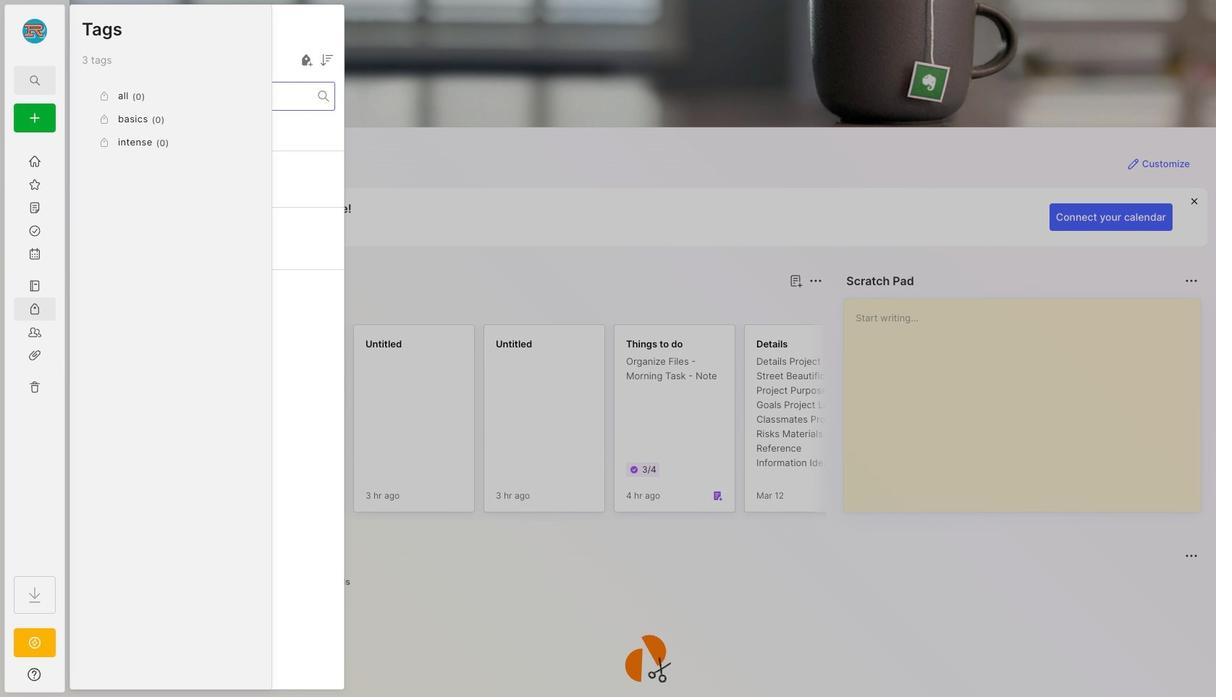 Task type: describe. For each thing, give the bounding box(es) containing it.
edit search image
[[26, 72, 43, 89]]

0 horizontal spatial tab
[[144, 298, 203, 316]]

WHAT'S NEW field
[[5, 663, 64, 686]]

tree inside main element
[[5, 141, 64, 563]]



Task type: locate. For each thing, give the bounding box(es) containing it.
1 horizontal spatial tab
[[273, 573, 311, 591]]

account image
[[22, 19, 47, 43]]

tab
[[144, 298, 203, 316], [273, 573, 311, 591], [316, 573, 357, 591]]

home image
[[28, 154, 42, 169]]

row group
[[82, 85, 260, 154], [70, 122, 344, 325], [93, 324, 1216, 521]]

tab list
[[96, 573, 1196, 591]]

Account field
[[5, 17, 64, 46]]

create new tag image
[[298, 51, 315, 69]]

Find tags… text field
[[83, 87, 318, 106]]

main element
[[0, 0, 69, 697]]

Start writing… text field
[[856, 299, 1200, 500]]

tree
[[5, 141, 64, 563]]

click to expand image
[[63, 670, 74, 688]]

upgrade image
[[26, 634, 43, 652]]

2 horizontal spatial tab
[[316, 573, 357, 591]]



Task type: vqa. For each thing, say whether or not it's contained in the screenshot.
the Account 'field'
yes



